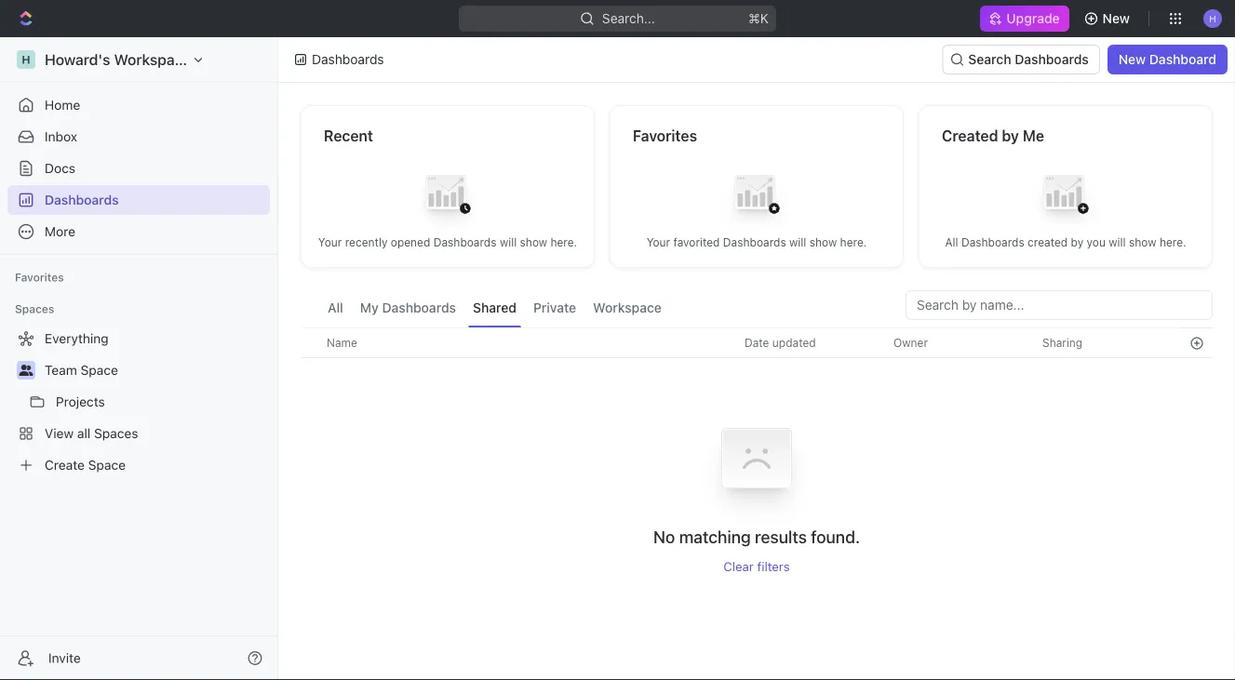 Task type: locate. For each thing, give the bounding box(es) containing it.
h up the dashboard
[[1210, 13, 1217, 24]]

shared
[[473, 300, 517, 316]]

0 horizontal spatial your
[[318, 236, 342, 249]]

favorites
[[633, 127, 697, 145], [15, 271, 64, 284]]

space up projects
[[81, 363, 118, 378]]

my dashboards
[[360, 300, 456, 316]]

space
[[81, 363, 118, 378], [88, 458, 126, 473]]

1 show from the left
[[520, 236, 548, 249]]

space for create space
[[88, 458, 126, 473]]

space down view all spaces
[[88, 458, 126, 473]]

0 vertical spatial all
[[945, 236, 959, 249]]

spaces right all
[[94, 426, 138, 441]]

dashboards down no recent dashboards image
[[434, 236, 497, 249]]

new up new dashboard
[[1103, 11, 1130, 26]]

2 horizontal spatial here.
[[1160, 236, 1187, 249]]

0 horizontal spatial h
[[22, 53, 30, 66]]

1 vertical spatial space
[[88, 458, 126, 473]]

show
[[520, 236, 548, 249], [810, 236, 837, 249], [1129, 236, 1157, 249]]

dashboards left created
[[962, 236, 1025, 249]]

will
[[500, 236, 517, 249], [790, 236, 807, 249], [1109, 236, 1126, 249]]

h left howard's
[[22, 53, 30, 66]]

1 your from the left
[[318, 236, 342, 249]]

created
[[1028, 236, 1068, 249]]

dashboards link
[[7, 185, 270, 215]]

h
[[1210, 13, 1217, 24], [22, 53, 30, 66]]

clear filters
[[724, 560, 790, 575]]

spaces
[[15, 303, 54, 316], [94, 426, 138, 441]]

0 horizontal spatial all
[[328, 300, 343, 316]]

me
[[1023, 127, 1045, 145]]

your for recent
[[318, 236, 342, 249]]

spaces down favorites button
[[15, 303, 54, 316]]

workspace
[[114, 51, 191, 68], [593, 300, 662, 316]]

upgrade link
[[981, 6, 1070, 32]]

0 vertical spatial h
[[1210, 13, 1217, 24]]

tab list
[[323, 291, 667, 328]]

space for team space
[[81, 363, 118, 378]]

tree containing everything
[[7, 324, 270, 480]]

howard's
[[45, 51, 110, 68]]

by left you
[[1071, 236, 1084, 249]]

will down no favorited dashboards image
[[790, 236, 807, 249]]

0 vertical spatial space
[[81, 363, 118, 378]]

0 vertical spatial new
[[1103, 11, 1130, 26]]

new down new button
[[1119, 52, 1146, 67]]

here.
[[551, 236, 577, 249], [840, 236, 867, 249], [1160, 236, 1187, 249]]

your left 'recently'
[[318, 236, 342, 249]]

search...
[[602, 11, 655, 26]]

new inside button
[[1103, 11, 1130, 26]]

2 here. from the left
[[840, 236, 867, 249]]

1 here. from the left
[[551, 236, 577, 249]]

space inside team space link
[[81, 363, 118, 378]]

no matching results found. table
[[301, 328, 1213, 575]]

1 vertical spatial workspace
[[593, 300, 662, 316]]

projects link
[[56, 387, 266, 417]]

3 will from the left
[[1109, 236, 1126, 249]]

dashboards
[[312, 52, 384, 67], [1015, 52, 1089, 67], [45, 192, 119, 208], [434, 236, 497, 249], [723, 236, 787, 249], [962, 236, 1025, 249], [382, 300, 456, 316]]

1 horizontal spatial your
[[647, 236, 671, 249]]

dashboards down no favorited dashboards image
[[723, 236, 787, 249]]

docs
[[45, 161, 75, 176]]

docs link
[[7, 154, 270, 183]]

created by me
[[942, 127, 1045, 145]]

1 vertical spatial new
[[1119, 52, 1146, 67]]

0 horizontal spatial show
[[520, 236, 548, 249]]

private button
[[529, 291, 581, 328]]

1 vertical spatial favorites
[[15, 271, 64, 284]]

home
[[45, 97, 80, 113]]

1 horizontal spatial h
[[1210, 13, 1217, 24]]

by left me
[[1002, 127, 1019, 145]]

dashboards right the my
[[382, 300, 456, 316]]

user group image
[[19, 365, 33, 376]]

team space link
[[45, 356, 266, 385]]

will right you
[[1109, 236, 1126, 249]]

search
[[969, 52, 1012, 67]]

0 horizontal spatial here.
[[551, 236, 577, 249]]

all
[[77, 426, 91, 441]]

1 horizontal spatial by
[[1071, 236, 1084, 249]]

dashboards up more
[[45, 192, 119, 208]]

spaces inside tree
[[94, 426, 138, 441]]

favorites button
[[7, 266, 71, 289]]

2 horizontal spatial will
[[1109, 236, 1126, 249]]

0 vertical spatial workspace
[[114, 51, 191, 68]]

search dashboards
[[969, 52, 1089, 67]]

1 will from the left
[[500, 236, 517, 249]]

all inside button
[[328, 300, 343, 316]]

view
[[45, 426, 74, 441]]

home link
[[7, 90, 270, 120]]

updated
[[773, 337, 816, 350]]

recent
[[324, 127, 373, 145]]

dashboard
[[1150, 52, 1217, 67]]

1 horizontal spatial will
[[790, 236, 807, 249]]

matching
[[679, 527, 751, 547]]

0 horizontal spatial by
[[1002, 127, 1019, 145]]

1 vertical spatial spaces
[[94, 426, 138, 441]]

search dashboards button
[[943, 45, 1100, 74]]

0 horizontal spatial spaces
[[15, 303, 54, 316]]

your
[[318, 236, 342, 249], [647, 236, 671, 249]]

h inside "element"
[[22, 53, 30, 66]]

no recent dashboards image
[[411, 161, 485, 235]]

1 horizontal spatial show
[[810, 236, 837, 249]]

no favorited dashboards image
[[720, 161, 794, 235]]

new
[[1103, 11, 1130, 26], [1119, 52, 1146, 67]]

1 horizontal spatial all
[[945, 236, 959, 249]]

all
[[945, 236, 959, 249], [328, 300, 343, 316]]

space inside create space link
[[88, 458, 126, 473]]

workspace inside sidebar 'navigation'
[[114, 51, 191, 68]]

1 horizontal spatial workspace
[[593, 300, 662, 316]]

1 vertical spatial all
[[328, 300, 343, 316]]

invite
[[48, 651, 81, 666]]

dashboards up recent
[[312, 52, 384, 67]]

0 horizontal spatial workspace
[[114, 51, 191, 68]]

view all spaces link
[[7, 419, 266, 449]]

⌘k
[[749, 11, 769, 26]]

dashboards down upgrade
[[1015, 52, 1089, 67]]

workspace right private
[[593, 300, 662, 316]]

row
[[301, 328, 1213, 358]]

new inside button
[[1119, 52, 1146, 67]]

0 vertical spatial favorites
[[633, 127, 697, 145]]

found.
[[811, 527, 860, 547]]

created
[[942, 127, 999, 145]]

will up "shared"
[[500, 236, 517, 249]]

workspace up home link
[[114, 51, 191, 68]]

row containing name
[[301, 328, 1213, 358]]

upgrade
[[1007, 11, 1060, 26]]

inbox
[[45, 129, 77, 144]]

1 horizontal spatial spaces
[[94, 426, 138, 441]]

0 horizontal spatial favorites
[[15, 271, 64, 284]]

no
[[654, 527, 675, 547]]

by
[[1002, 127, 1019, 145], [1071, 236, 1084, 249]]

your left favorited
[[647, 236, 671, 249]]

2 your from the left
[[647, 236, 671, 249]]

0 horizontal spatial will
[[500, 236, 517, 249]]

tree
[[7, 324, 270, 480]]

2 horizontal spatial show
[[1129, 236, 1157, 249]]

1 vertical spatial h
[[22, 53, 30, 66]]

1 horizontal spatial here.
[[840, 236, 867, 249]]



Task type: vqa. For each thing, say whether or not it's contained in the screenshot.
Favorites
yes



Task type: describe. For each thing, give the bounding box(es) containing it.
shared button
[[468, 291, 521, 328]]

no matching results found. row
[[301, 403, 1213, 575]]

h inside dropdown button
[[1210, 13, 1217, 24]]

new for new dashboard
[[1119, 52, 1146, 67]]

everything
[[45, 331, 109, 346]]

howard's workspace, , element
[[17, 50, 35, 69]]

projects
[[56, 394, 105, 410]]

Search by name... text field
[[917, 291, 1202, 319]]

new dashboard
[[1119, 52, 1217, 67]]

team
[[45, 363, 77, 378]]

tab list containing all
[[323, 291, 667, 328]]

3 here. from the left
[[1160, 236, 1187, 249]]

name
[[327, 337, 357, 350]]

all button
[[323, 291, 348, 328]]

your favorited dashboards will show here.
[[647, 236, 867, 249]]

filters
[[757, 560, 790, 575]]

more button
[[7, 217, 270, 247]]

favorited
[[674, 236, 720, 249]]

tree inside sidebar 'navigation'
[[7, 324, 270, 480]]

clear
[[724, 560, 754, 575]]

my
[[360, 300, 379, 316]]

workspace button
[[589, 291, 667, 328]]

3 show from the left
[[1129, 236, 1157, 249]]

new dashboard button
[[1108, 45, 1228, 74]]

0 vertical spatial by
[[1002, 127, 1019, 145]]

sharing
[[1043, 337, 1083, 350]]

recently
[[345, 236, 388, 249]]

private
[[534, 300, 577, 316]]

no data image
[[701, 403, 813, 526]]

dashboards inside sidebar 'navigation'
[[45, 192, 119, 208]]

1 vertical spatial by
[[1071, 236, 1084, 249]]

no matching results found.
[[654, 527, 860, 547]]

more
[[45, 224, 75, 239]]

inbox link
[[7, 122, 270, 152]]

date updated
[[745, 337, 816, 350]]

team space
[[45, 363, 118, 378]]

dashboards inside button
[[1015, 52, 1089, 67]]

create
[[45, 458, 85, 473]]

opened
[[391, 236, 430, 249]]

my dashboards button
[[356, 291, 461, 328]]

2 show from the left
[[810, 236, 837, 249]]

h button
[[1198, 4, 1228, 34]]

date updated button
[[734, 329, 827, 358]]

new for new
[[1103, 11, 1130, 26]]

date
[[745, 337, 770, 350]]

sidebar navigation
[[0, 37, 282, 681]]

new button
[[1077, 4, 1142, 34]]

1 horizontal spatial favorites
[[633, 127, 697, 145]]

your for favorites
[[647, 236, 671, 249]]

howard's workspace
[[45, 51, 191, 68]]

create space link
[[7, 451, 266, 480]]

dashboards inside 'button'
[[382, 300, 456, 316]]

workspace inside button
[[593, 300, 662, 316]]

all dashboards created by you will show here.
[[945, 236, 1187, 249]]

everything link
[[7, 324, 266, 354]]

0 vertical spatial spaces
[[15, 303, 54, 316]]

create space
[[45, 458, 126, 473]]

all for all dashboards created by you will show here.
[[945, 236, 959, 249]]

2 will from the left
[[790, 236, 807, 249]]

all for all
[[328, 300, 343, 316]]

favorites inside button
[[15, 271, 64, 284]]

results
[[755, 527, 807, 547]]

clear filters button
[[724, 560, 790, 575]]

owner
[[894, 337, 928, 350]]

you
[[1087, 236, 1106, 249]]

view all spaces
[[45, 426, 138, 441]]

no created by me dashboards image
[[1029, 161, 1103, 235]]

your recently opened dashboards will show here.
[[318, 236, 577, 249]]



